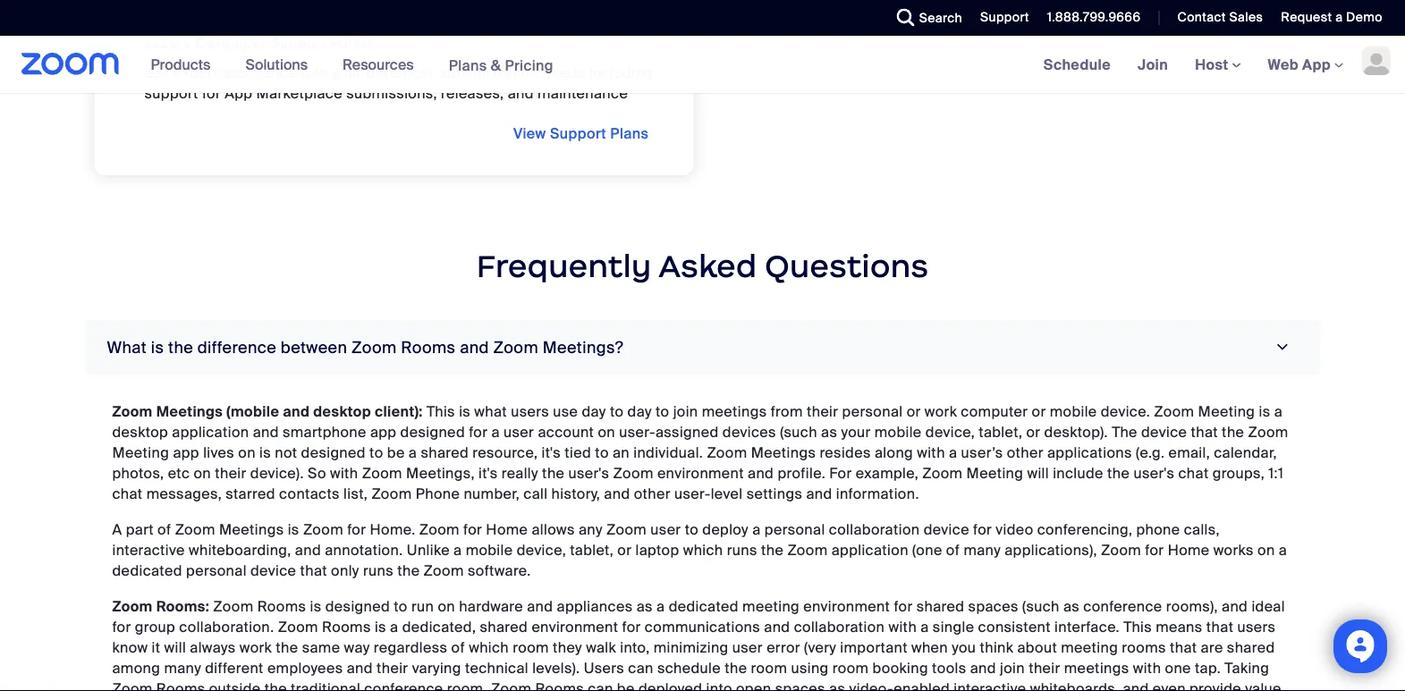 Task type: describe. For each thing, give the bounding box(es) containing it.
zoom up same
[[278, 618, 318, 637]]

a left demo
[[1336, 9, 1343, 25]]

collaboration.
[[179, 618, 274, 637]]

is up same
[[310, 598, 322, 616]]

1 vertical spatial can
[[588, 680, 613, 691]]

a up when
[[921, 618, 929, 637]]

and left even
[[1123, 680, 1149, 691]]

1 vertical spatial app
[[173, 444, 199, 462]]

a
[[112, 521, 122, 539]]

or left desktop). on the bottom
[[1026, 423, 1041, 442]]

on right etc
[[194, 464, 211, 483]]

(such inside "zoom rooms is designed to run on hardware and appliances as a dedicated meeting environment for shared spaces (such as conference rooms), and ideal for group collaboration. zoom rooms is a dedicated, shared environment for communications and collaboration with a single consistent interface. this means that users know it will always work the same way regardless of which room they walk into, minimizing user error (very important when you think about meeting rooms that are shared among many different employees and their varying technical levels). users can schedule the room using room booking tools and join their meetings with one tap. taking zoom rooms outside the traditional conference room, zoom rooms can be deployed into open spaces as video-enabled interactive whiteboards, and even provide v"
[[1022, 598, 1060, 616]]

will inside "zoom rooms is designed to run on hardware and appliances as a dedicated meeting environment for shared spaces (such as conference rooms), and ideal for group collaboration. zoom rooms is a dedicated, shared environment for communications and collaboration with a single consistent interface. this means that users know it will always work the same way regardless of which room they walk into, minimizing user error (very important when you think about meeting rooms that are shared among many different employees and their varying technical levels). users can schedule the room using room booking tools and join their meetings with one tap. taking zoom rooms outside the traditional conference room, zoom rooms can be deployed into open spaces as video-enabled interactive whiteboards, and even provide v"
[[164, 639, 186, 657]]

provide
[[1190, 680, 1242, 691]]

for down number,
[[463, 521, 482, 539]]

meetings navigation
[[1030, 36, 1405, 94]]

contact sales
[[1178, 9, 1263, 25]]

and right history, on the bottom left of page
[[604, 485, 630, 504]]

and up error
[[764, 618, 790, 637]]

view
[[513, 124, 546, 143]]

1:1
[[1269, 464, 1284, 483]]

that up are
[[1207, 618, 1234, 637]]

a right works
[[1279, 541, 1287, 560]]

using
[[791, 659, 829, 678]]

to up assigned
[[656, 403, 669, 421]]

shared down hardware
[[480, 618, 528, 637]]

email,
[[1169, 444, 1210, 462]]

client):
[[375, 403, 423, 421]]

zoom down the an
[[613, 464, 654, 483]]

and down way
[[347, 659, 373, 678]]

0 horizontal spatial room
[[513, 639, 549, 657]]

and up the settings
[[748, 464, 774, 483]]

meetings inside a part of zoom meetings is zoom for home. zoom for home allows any zoom user to deploy a personal collaboration device for video conferencing, phone calls, interactive whiteboarding, and annotation. unlike a mobile device, tablet, or laptop which runs the zoom application (one of many applications), zoom for home works on a dedicated personal device that only runs the zoom software.
[[219, 521, 284, 539]]

rooms:
[[156, 598, 209, 616]]

starred
[[226, 485, 275, 504]]

zoom down devices on the right of the page
[[707, 444, 747, 462]]

zoom down among
[[112, 680, 153, 691]]

on inside "zoom rooms is designed to run on hardware and appliances as a dedicated meeting environment for shared spaces (such as conference rooms), and ideal for group collaboration. zoom rooms is a dedicated, shared environment for communications and collaboration with a single consistent interface. this means that users know it will always work the same way regardless of which room they walk into, minimizing user error (very important when you think about meeting rooms that are shared among many different employees and their varying technical levels). users can schedule the room using room booking tools and join their meetings with one tap. taking zoom rooms outside the traditional conference room, zoom rooms can be deployed into open spaces as video-enabled interactive whiteboards, and even provide v"
[[438, 598, 455, 616]]

zoom down the settings
[[788, 541, 828, 560]]

1 horizontal spatial user-
[[674, 485, 711, 504]]

a up the communications at the bottom of page
[[657, 598, 665, 616]]

zoom's
[[598, 13, 649, 32]]

is up regardless on the bottom left of page
[[375, 618, 386, 637]]

appliances
[[557, 598, 633, 616]]

to left the an
[[595, 444, 609, 462]]

work inside "zoom rooms is designed to run on hardware and appliances as a dedicated meeting environment for shared spaces (such as conference rooms), and ideal for group collaboration. zoom rooms is a dedicated, shared environment for communications and collaboration with a single consistent interface. this means that users know it will always work the same way regardless of which room they walk into, minimizing user error (very important when you think about meeting rooms that are shared among many different employees and their varying technical levels). users can schedule the room using room booking tools and join their meetings with one tap. taking zoom rooms outside the traditional conference room, zoom rooms can be deployed into open spaces as video-enabled interactive whiteboards, and even provide v"
[[240, 639, 272, 657]]

(such inside this is what users use day to day to join meetings from their personal or work computer or mobile device. zoom meeting is a desktop application and smartphone app designed for a user account on user-assigned devices (such as your mobile device, tablet, or desktop). the device that the zoom meeting app lives on is not designed to be a shared resource, it's tied to an individual. zoom meetings resides along with a user's other applications (e.g. email, calendar, photos, etc on their device). so with zoom meetings, it's really the user's zoom environment and profile. for example, zoom meeting will include the user's chat groups, 1:1 chat messages, starred contacts list, zoom phone number, call history, and other user-level settings and information.
[[780, 423, 817, 442]]

zoom right the between
[[352, 337, 397, 358]]

which inside a part of zoom meetings is zoom for home. zoom for home allows any zoom user to deploy a personal collaboration device for video conferencing, phone calls, interactive whiteboarding, and annotation. unlike a mobile device, tablet, or laptop which runs the zoom application (one of many applications), zoom for home works on a dedicated personal device that only runs the zoom software.
[[683, 541, 723, 560]]

2 day from the left
[[628, 403, 652, 421]]

rooms),
[[1166, 598, 1218, 616]]

for up annotation.
[[347, 521, 366, 539]]

desktop).
[[1044, 423, 1108, 442]]

a up meetings,
[[409, 444, 417, 462]]

consistent
[[978, 618, 1051, 637]]

1 horizontal spatial spaces
[[968, 598, 1019, 616]]

0 vertical spatial meetings
[[156, 403, 223, 421]]

individual.
[[633, 444, 703, 462]]

calls,
[[1184, 521, 1220, 539]]

zoom logo image
[[21, 53, 120, 75]]

to up the an
[[610, 403, 624, 421]]

zoom down conferencing,
[[1101, 541, 1142, 560]]

device, inside a part of zoom meetings is zoom for home. zoom for home allows any zoom user to deploy a personal collaboration device for video conferencing, phone calls, interactive whiteboarding, and annotation. unlike a mobile device, tablet, or laptop which runs the zoom application (one of many applications), zoom for home works on a dedicated personal device that only runs the zoom software.
[[517, 541, 566, 560]]

annotation.
[[325, 541, 403, 560]]

history,
[[552, 485, 600, 504]]

communicate
[[201, 13, 296, 32]]

or inside a part of zoom meetings is zoom for home. zoom for home allows any zoom user to deploy a personal collaboration device for video conferencing, phone calls, interactive whiteboarding, and annotation. unlike a mobile device, tablet, or laptop which runs the zoom application (one of many applications), zoom for home works on a dedicated personal device that only runs the zoom software.
[[617, 541, 632, 560]]

the down the settings
[[761, 541, 784, 560]]

for up when
[[894, 598, 913, 616]]

1 horizontal spatial app
[[370, 423, 397, 442]]

0 vertical spatial support
[[980, 9, 1029, 25]]

users
[[584, 659, 624, 678]]

user's
[[961, 444, 1003, 462]]

shared inside this is what users use day to day to join meetings from their personal or work computer or mobile device. zoom meeting is a desktop application and smartphone app designed for a user account on user-assigned devices (such as your mobile device, tablet, or desktop). the device that the zoom meeting app lives on is not designed to be a shared resource, it's tied to an individual. zoom meetings resides along with a user's other applications (e.g. email, calendar, photos, etc on their device). so with zoom meetings, it's really the user's zoom environment and profile. for example, zoom meeting will include the user's chat groups, 1:1 chat messages, starred contacts list, zoom phone number, call history, and other user-level settings and information.
[[421, 444, 469, 462]]

zoom up collaboration.
[[213, 598, 254, 616]]

for up into,
[[622, 618, 641, 637]]

varying
[[412, 659, 461, 678]]

zoom up list,
[[362, 464, 402, 483]]

rooms down it
[[156, 680, 205, 691]]

0 horizontal spatial conference
[[364, 680, 443, 691]]

product information navigation
[[137, 36, 567, 94]]

shared up single
[[917, 598, 965, 616]]

their right from
[[807, 403, 838, 421]]

meetings inside this is what users use day to day to join meetings from their personal or work computer or mobile device. zoom meeting is a desktop application and smartphone app designed for a user account on user-assigned devices (such as your mobile device, tablet, or desktop). the device that the zoom meeting app lives on is not designed to be a shared resource, it's tied to an individual. zoom meetings resides along with a user's other applications (e.g. email, calendar, photos, etc on their device). so with zoom meetings, it's really the user's zoom environment and profile. for example, zoom meeting will include the user's chat groups, 1:1 chat messages, starred contacts list, zoom phone number, call history, and other user-level settings and information.
[[702, 403, 767, 421]]

into
[[706, 680, 732, 691]]

tied
[[565, 444, 591, 462]]

1 vertical spatial designed
[[301, 444, 366, 462]]

applications),
[[1005, 541, 1097, 560]]

rooms inside dropdown button
[[401, 337, 456, 358]]

means
[[1156, 618, 1203, 637]]

frequently
[[476, 246, 652, 285]]

the up calendar,
[[1222, 423, 1245, 442]]

right image
[[1271, 339, 1295, 356]]

zoom up email,
[[1154, 403, 1195, 421]]

lives
[[203, 444, 234, 462]]

(very
[[804, 639, 836, 657]]

with right the along
[[917, 444, 945, 462]]

different
[[205, 659, 264, 678]]

2 horizontal spatial meeting
[[1198, 403, 1255, 421]]

easily
[[330, 13, 369, 32]]

the down unlike
[[397, 562, 420, 581]]

zoom up group
[[112, 598, 153, 616]]

not
[[275, 444, 297, 462]]

walk
[[586, 639, 616, 657]]

pricing
[[505, 56, 554, 74]]

0 vertical spatial of
[[157, 521, 171, 539]]

zoom rooms is designed to run on hardware and appliances as a dedicated meeting environment for shared spaces (such as conference rooms), and ideal for group collaboration. zoom rooms is a dedicated, shared environment for communications and collaboration with a single consistent interface. this means that users know it will always work the same way regardless of which room they walk into, minimizing user error (very important when you think about meeting rooms that are shared among many different employees and their varying technical levels). users can schedule the room using room booking tools and join their meetings with one tap. taking zoom rooms outside the traditional conference room, zoom rooms can be deployed into open spaces as video-enabled interactive whiteboards, and even provide v
[[112, 598, 1285, 691]]

needs
[[542, 64, 586, 82]]

directly communicate and easily manage open support cases via zoom's secure developer support portal
[[144, 13, 649, 53]]

0 vertical spatial meeting
[[743, 598, 800, 616]]

contacts
[[279, 485, 340, 504]]

collaboration inside a part of zoom meetings is zoom for home. zoom for home allows any zoom user to deploy a personal collaboration device for video conferencing, phone calls, interactive whiteboarding, and annotation. unlike a mobile device, tablet, or laptop which runs the zoom application (one of many applications), zoom for home works on a dedicated personal device that only runs the zoom software.
[[829, 521, 920, 539]]

a right unlike
[[454, 541, 462, 560]]

and down 'profile.'
[[806, 485, 832, 504]]

important
[[840, 639, 908, 657]]

be inside this is what users use day to day to join meetings from their personal or work computer or mobile device. zoom meeting is a desktop application and smartphone app designed for a user account on user-assigned devices (such as your mobile device, tablet, or desktop). the device that the zoom meeting app lives on is not designed to be a shared resource, it's tied to an individual. zoom meetings resides along with a user's other applications (e.g. email, calendar, photos, etc on their device). so with zoom meetings, it's really the user's zoom environment and profile. for example, zoom meeting will include the user's chat groups, 1:1 chat messages, starred contacts list, zoom phone number, call history, and other user-level settings and information.
[[387, 444, 405, 462]]

2 user's from the left
[[1134, 464, 1175, 483]]

home.
[[370, 521, 416, 539]]

example,
[[856, 464, 919, 483]]

web app
[[1268, 55, 1331, 74]]

account
[[538, 423, 594, 442]]

as inside this is what users use day to day to join meetings from their personal or work computer or mobile device. zoom meeting is a desktop application and smartphone app designed for a user account on user-assigned devices (such as your mobile device, tablet, or desktop). the device that the zoom meeting app lives on is not designed to be a shared resource, it's tied to an individual. zoom meetings resides along with a user's other applications (e.g. email, calendar, photos, etc on their device). so with zoom meetings, it's really the user's zoom environment and profile. for example, zoom meeting will include the user's chat groups, 1:1 chat messages, starred contacts list, zoom phone number, call history, and other user-level settings and information.
[[821, 423, 837, 442]]

1 vertical spatial mobile
[[875, 423, 922, 442]]

they
[[553, 639, 582, 657]]

regardless
[[374, 639, 448, 657]]

1 horizontal spatial can
[[628, 659, 654, 678]]

to down client):
[[370, 444, 383, 462]]

0 vertical spatial user-
[[619, 423, 656, 442]]

is left the what
[[459, 403, 471, 421]]

group
[[135, 618, 175, 637]]

or up the along
[[907, 403, 921, 421]]

search
[[919, 9, 963, 26]]

plans inside "product information" navigation
[[449, 56, 487, 74]]

0 vertical spatial conference
[[1084, 598, 1162, 616]]

meetings inside "zoom rooms is designed to run on hardware and appliances as a dedicated meeting environment for shared spaces (such as conference rooms), and ideal for group collaboration. zoom rooms is a dedicated, shared environment for communications and collaboration with a single consistent interface. this means that users know it will always work the same way regardless of which room they walk into, minimizing user error (very important when you think about meeting rooms that are shared among many different employees and their varying technical levels). users can schedule the room using room booking tools and join their meetings with one tap. taking zoom rooms outside the traditional conference room, zoom rooms can be deployed into open spaces as video-enabled interactive whiteboards, and even provide v"
[[1064, 659, 1129, 678]]

0 vertical spatial designed
[[400, 423, 465, 442]]

for up know at the bottom left of the page
[[112, 618, 131, 637]]

a up calendar,
[[1274, 403, 1283, 421]]

plans & pricing
[[449, 56, 554, 74]]

support inside "link"
[[550, 124, 607, 143]]

as left video-
[[829, 680, 846, 691]]

a down the what
[[491, 423, 500, 442]]

web
[[1268, 55, 1299, 74]]

a left user's
[[949, 444, 957, 462]]

zoom down user's
[[922, 464, 963, 483]]

from
[[771, 403, 803, 421]]

any
[[579, 521, 603, 539]]

1.888.799.9666 button up schedule
[[1034, 0, 1145, 36]]

1 horizontal spatial it's
[[542, 444, 561, 462]]

and up 'smartphone'
[[283, 403, 310, 421]]

zoom up unlike
[[419, 521, 460, 539]]

same
[[302, 639, 340, 657]]

desktop inside this is what users use day to day to join meetings from their personal or work computer or mobile device. zoom meeting is a desktop application and smartphone app designed for a user account on user-assigned devices (such as your mobile device, tablet, or desktop). the device that the zoom meeting app lives on is not designed to be a shared resource, it's tied to an individual. zoom meetings resides along with a user's other applications (e.g. email, calendar, photos, etc on their device). so with zoom meetings, it's really the user's zoom environment and profile. for example, zoom meeting will include the user's chat groups, 1:1 chat messages, starred contacts list, zoom phone number, call history, and other user-level settings and information.
[[112, 423, 168, 442]]

1 vertical spatial of
[[946, 541, 960, 560]]

join inside this is what users use day to day to join meetings from their personal or work computer or mobile device. zoom meeting is a desktop application and smartphone app designed for a user account on user-assigned devices (such as your mobile device, tablet, or desktop). the device that the zoom meeting app lives on is not designed to be a shared resource, it's tied to an individual. zoom meetings resides along with a user's other applications (e.g. email, calendar, photos, etc on their device). so with zoom meetings, it's really the user's zoom environment and profile. for example, zoom meeting will include the user's chat groups, 1:1 chat messages, starred contacts list, zoom phone number, call history, and other user-level settings and information.
[[673, 403, 698, 421]]

call
[[524, 485, 548, 504]]

between
[[281, 337, 347, 358]]

for inside this is what users use day to day to join meetings from their personal or work computer or mobile device. zoom meeting is a desktop application and smartphone app designed for a user account on user-assigned devices (such as your mobile device, tablet, or desktop). the device that the zoom meeting app lives on is not designed to be a shared resource, it's tied to an individual. zoom meetings resides along with a user's other applications (e.g. email, calendar, photos, etc on their device). so with zoom meetings, it's really the user's zoom environment and profile. for example, zoom meeting will include the user's chat groups, 1:1 chat messages, starred contacts list, zoom phone number, call history, and other user-level settings and information.
[[469, 423, 488, 442]]

dedicated inside a part of zoom meetings is zoom for home. zoom for home allows any zoom user to deploy a personal collaboration device for video conferencing, phone calls, interactive whiteboarding, and annotation. unlike a mobile device, tablet, or laptop which runs the zoom application (one of many applications), zoom for home works on a dedicated personal device that only runs the zoom software.
[[112, 562, 182, 581]]

administration
[[439, 64, 539, 82]]

and down think
[[970, 659, 996, 678]]

device.
[[1101, 403, 1150, 421]]

rooms up way
[[322, 618, 371, 637]]

a right deploy
[[752, 521, 761, 539]]

unlike
[[407, 541, 450, 560]]

1.888.799.9666 button up schedule link
[[1047, 9, 1141, 25]]

0 horizontal spatial meeting
[[112, 444, 169, 462]]

0 horizontal spatial personal
[[186, 562, 247, 581]]

assigned
[[656, 423, 719, 442]]

their down regardless on the bottom left of page
[[377, 659, 408, 678]]

portal
[[330, 34, 371, 53]]

is up calendar,
[[1259, 403, 1271, 421]]

and right hardware
[[527, 598, 553, 616]]

zoom down contacts
[[303, 521, 344, 539]]

or up desktop). on the bottom
[[1032, 403, 1046, 421]]

a up regardless on the bottom left of page
[[390, 618, 398, 637]]

2 horizontal spatial room
[[833, 659, 869, 678]]

allows
[[532, 521, 575, 539]]

the up the employees
[[276, 639, 298, 657]]

on inside a part of zoom meetings is zoom for home. zoom for home allows any zoom user to deploy a personal collaboration device for video conferencing, phone calls, interactive whiteboarding, and annotation. unlike a mobile device, tablet, or laptop which runs the zoom application (one of many applications), zoom for home works on a dedicated personal device that only runs the zoom software.
[[1258, 541, 1275, 560]]

application inside a part of zoom meetings is zoom for home. zoom for home allows any zoom user to deploy a personal collaboration device for video conferencing, phone calls, interactive whiteboarding, and annotation. unlike a mobile device, tablet, or laptop which runs the zoom application (one of many applications), zoom for home works on a dedicated personal device that only runs the zoom software.
[[832, 541, 909, 560]]

meetings?
[[543, 337, 624, 358]]

developer
[[196, 34, 267, 53]]

1 horizontal spatial device
[[924, 521, 970, 539]]

expert
[[173, 64, 218, 82]]

video-
[[849, 680, 894, 691]]

settings
[[747, 485, 803, 504]]

sales
[[1229, 9, 1263, 25]]

for left video
[[973, 521, 992, 539]]

with inside the get expert assistance with your developer administration needs including support for app marketplace submissions, releases, and maintenance
[[300, 64, 329, 82]]

1 vertical spatial meeting
[[1061, 639, 1118, 657]]

app inside meetings navigation
[[1302, 55, 1331, 74]]

plans inside "link"
[[610, 124, 649, 143]]

1 vertical spatial home
[[1168, 541, 1210, 560]]

asked
[[659, 246, 757, 285]]

photos,
[[112, 464, 164, 483]]

and down zoom meetings (mobile and desktop client):
[[253, 423, 279, 442]]

as up interface.
[[1064, 598, 1080, 616]]

include
[[1053, 464, 1104, 483]]

user inside a part of zoom meetings is zoom for home. zoom for home allows any zoom user to deploy a personal collaboration device for video conferencing, phone calls, interactive whiteboarding, and annotation. unlike a mobile device, tablet, or laptop which runs the zoom application (one of many applications), zoom for home works on a dedicated personal device that only runs the zoom software.
[[651, 521, 681, 539]]

meetings,
[[406, 464, 475, 483]]

is left not
[[259, 444, 271, 462]]

2 horizontal spatial mobile
[[1050, 403, 1097, 421]]

the down the employees
[[265, 680, 287, 691]]

including
[[589, 64, 653, 82]]

resources
[[343, 55, 414, 74]]

1.888.799.9666
[[1047, 9, 1141, 25]]

software.
[[468, 562, 531, 581]]

what
[[107, 337, 147, 358]]

open inside directly communicate and easily manage open support cases via zoom's secure developer support portal
[[433, 13, 468, 32]]

1 vertical spatial chat
[[112, 485, 143, 504]]

2 vertical spatial device
[[250, 562, 296, 581]]

1 horizontal spatial room
[[751, 659, 787, 678]]

manage
[[373, 13, 429, 32]]

1 horizontal spatial runs
[[727, 541, 757, 560]]

communications
[[645, 618, 760, 637]]

1 vertical spatial spaces
[[775, 680, 826, 691]]

view support plans
[[513, 124, 649, 143]]

many inside "zoom rooms is designed to run on hardware and appliances as a dedicated meeting environment for shared spaces (such as conference rooms), and ideal for group collaboration. zoom rooms is a dedicated, shared environment for communications and collaboration with a single consistent interface. this means that users know it will always work the same way regardless of which room they walk into, minimizing user error (very important when you think about meeting rooms that are shared among many different employees and their varying technical levels). users can schedule the room using room booking tools and join their meetings with one tap. taking zoom rooms outside the traditional conference room, zoom rooms can be deployed into open spaces as video-enabled interactive whiteboards, and even provide v"
[[164, 659, 201, 678]]

zoom up the photos,
[[112, 403, 153, 421]]

meetings inside this is what users use day to day to join meetings from their personal or work computer or mobile device. zoom meeting is a desktop application and smartphone app designed for a user account on user-assigned devices (such as your mobile device, tablet, or desktop). the device that the zoom meeting app lives on is not designed to be a shared resource, it's tied to an individual. zoom meetings resides along with a user's other applications (e.g. email, calendar, photos, etc on their device). so with zoom meetings, it's really the user's zoom environment and profile. for example, zoom meeting will include the user's chat groups, 1:1 chat messages, starred contacts list, zoom phone number, call history, and other user-level settings and information.
[[751, 444, 816, 462]]

with up when
[[889, 618, 917, 637]]

solutions button
[[245, 36, 316, 93]]

one
[[1165, 659, 1191, 678]]

questions
[[765, 246, 929, 285]]

as up into,
[[637, 598, 653, 616]]

computer
[[961, 403, 1028, 421]]

list,
[[344, 485, 368, 504]]

their down lives
[[215, 464, 247, 483]]



Task type: vqa. For each thing, say whether or not it's contained in the screenshot.
second heading from the right
no



Task type: locate. For each thing, give the bounding box(es) containing it.
as up the resides
[[821, 423, 837, 442]]

support inside directly communicate and easily manage open support cases via zoom's secure developer support portal
[[472, 13, 526, 32]]

other
[[1007, 444, 1044, 462], [634, 485, 671, 504]]

1 horizontal spatial environment
[[657, 464, 744, 483]]

0 vertical spatial app
[[1302, 55, 1331, 74]]

which inside "zoom rooms is designed to run on hardware and appliances as a dedicated meeting environment for shared spaces (such as conference rooms), and ideal for group collaboration. zoom rooms is a dedicated, shared environment for communications and collaboration with a single consistent interface. this means that users know it will always work the same way regardless of which room they walk into, minimizing user error (very important when you think about meeting rooms that are shared among many different employees and their varying technical levels). users can schedule the room using room booking tools and join their meetings with one tap. taking zoom rooms outside the traditional conference room, zoom rooms can be deployed into open spaces as video-enabled interactive whiteboards, and even provide v"
[[469, 639, 509, 657]]

meetings up lives
[[156, 403, 223, 421]]

0 vertical spatial users
[[511, 403, 549, 421]]

1 day from the left
[[582, 403, 606, 421]]

join inside "zoom rooms is designed to run on hardware and appliances as a dedicated meeting environment for shared spaces (such as conference rooms), and ideal for group collaboration. zoom rooms is a dedicated, shared environment for communications and collaboration with a single consistent interface. this means that users know it will always work the same way regardless of which room they walk into, minimizing user error (very important when you think about meeting rooms that are shared among many different employees and their varying technical levels). users can schedule the room using room booking tools and join their meetings with one tap. taking zoom rooms outside the traditional conference room, zoom rooms can be deployed into open spaces as video-enabled interactive whiteboards, and even provide v"
[[1000, 659, 1025, 678]]

what is the difference between zoom rooms and zoom meetings? button
[[85, 321, 1320, 375]]

interactive inside a part of zoom meetings is zoom for home. zoom for home allows any zoom user to deploy a personal collaboration device for video conferencing, phone calls, interactive whiteboarding, and annotation. unlike a mobile device, tablet, or laptop which runs the zoom application (one of many applications), zoom for home works on a dedicated personal device that only runs the zoom software.
[[112, 541, 185, 560]]

1 vertical spatial meetings
[[1064, 659, 1129, 678]]

meeting up the photos,
[[112, 444, 169, 462]]

0 vertical spatial desktop
[[313, 403, 371, 421]]

0 vertical spatial dedicated
[[112, 562, 182, 581]]

2 vertical spatial support
[[550, 124, 607, 143]]

chat down the photos,
[[112, 485, 143, 504]]

0 vertical spatial collaboration
[[829, 521, 920, 539]]

get expert assistance with your developer administration needs including support for app marketplace submissions, releases, and maintenance
[[144, 64, 653, 103]]

you
[[952, 639, 976, 657]]

resources button
[[343, 36, 422, 93]]

user inside "zoom rooms is designed to run on hardware and appliances as a dedicated meeting environment for shared spaces (such as conference rooms), and ideal for group collaboration. zoom rooms is a dedicated, shared environment for communications and collaboration with a single consistent interface. this means that users know it will always work the same way regardless of which room they walk into, minimizing user error (very important when you think about meeting rooms that are shared among many different employees and their varying technical levels). users can schedule the room using room booking tools and join their meetings with one tap. taking zoom rooms outside the traditional conference room, zoom rooms can be deployed into open spaces as video-enabled interactive whiteboards, and even provide v"
[[732, 639, 763, 657]]

1 vertical spatial personal
[[765, 521, 825, 539]]

is
[[151, 337, 164, 358], [459, 403, 471, 421], [1259, 403, 1271, 421], [259, 444, 271, 462], [288, 521, 299, 539], [310, 598, 322, 616], [375, 618, 386, 637]]

0 vertical spatial interactive
[[112, 541, 185, 560]]

applications
[[1047, 444, 1132, 462]]

user- down individual.
[[674, 485, 711, 504]]

will left include
[[1027, 464, 1049, 483]]

1 vertical spatial environment
[[803, 598, 890, 616]]

meetings up whiteboards,
[[1064, 659, 1129, 678]]

your inside this is what users use day to day to join meetings from their personal or work computer or mobile device. zoom meeting is a desktop application and smartphone app designed for a user account on user-assigned devices (such as your mobile device, tablet, or desktop). the device that the zoom meeting app lives on is not designed to be a shared resource, it's tied to an individual. zoom meetings resides along with a user's other applications (e.g. email, calendar, photos, etc on their device). so with zoom meetings, it's really the user's zoom environment and profile. for example, zoom meeting will include the user's chat groups, 1:1 chat messages, starred contacts list, zoom phone number, call history, and other user-level settings and information.
[[841, 423, 871, 442]]

1 vertical spatial it's
[[479, 464, 498, 483]]

on right lives
[[238, 444, 256, 462]]

0 horizontal spatial work
[[240, 639, 272, 657]]

join link
[[1124, 36, 1182, 93]]

support inside the get expert assistance with your developer administration needs including support for app marketplace submissions, releases, and maintenance
[[144, 84, 198, 103]]

0 horizontal spatial which
[[469, 639, 509, 657]]

that inside this is what users use day to day to join meetings from their personal or work computer or mobile device. zoom meeting is a desktop application and smartphone app designed for a user account on user-assigned devices (such as your mobile device, tablet, or desktop). the device that the zoom meeting app lives on is not designed to be a shared resource, it's tied to an individual. zoom meetings resides along with a user's other applications (e.g. email, calendar, photos, etc on their device). so with zoom meetings, it's really the user's zoom environment and profile. for example, zoom meeting will include the user's chat groups, 1:1 chat messages, starred contacts list, zoom phone number, call history, and other user-level settings and information.
[[1191, 423, 1218, 442]]

1 horizontal spatial user's
[[1134, 464, 1175, 483]]

zoom right any
[[606, 521, 647, 539]]

home down number,
[[486, 521, 528, 539]]

1.888.799.9666 button
[[1034, 0, 1145, 36], [1047, 9, 1141, 25]]

interface.
[[1055, 618, 1120, 637]]

as
[[821, 423, 837, 442], [637, 598, 653, 616], [1064, 598, 1080, 616], [829, 680, 846, 691]]

banner
[[0, 36, 1405, 94]]

room up video-
[[833, 659, 869, 678]]

personal
[[842, 403, 903, 421], [765, 521, 825, 539], [186, 562, 247, 581]]

application inside this is what users use day to day to join meetings from their personal or work computer or mobile device. zoom meeting is a desktop application and smartphone app designed for a user account on user-assigned devices (such as your mobile device, tablet, or desktop). the device that the zoom meeting app lives on is not designed to be a shared resource, it's tied to an individual. zoom meetings resides along with a user's other applications (e.g. email, calendar, photos, etc on their device). so with zoom meetings, it's really the user's zoom environment and profile. for example, zoom meeting will include the user's chat groups, 1:1 chat messages, starred contacts list, zoom phone number, call history, and other user-level settings and information.
[[172, 423, 249, 442]]

0 vertical spatial support
[[472, 13, 526, 32]]

1 vertical spatial interactive
[[954, 680, 1027, 691]]

even
[[1153, 680, 1186, 691]]

2 horizontal spatial environment
[[803, 598, 890, 616]]

1 vertical spatial other
[[634, 485, 671, 504]]

1 vertical spatial conference
[[364, 680, 443, 691]]

the
[[168, 337, 193, 358], [1222, 423, 1245, 442], [542, 464, 565, 483], [1107, 464, 1130, 483], [761, 541, 784, 560], [397, 562, 420, 581], [276, 639, 298, 657], [725, 659, 747, 678], [265, 680, 287, 691]]

is down contacts
[[288, 521, 299, 539]]

meetings
[[156, 403, 223, 421], [751, 444, 816, 462], [219, 521, 284, 539]]

1 horizontal spatial will
[[1027, 464, 1049, 483]]

1 vertical spatial your
[[841, 423, 871, 442]]

1 horizontal spatial meeting
[[967, 464, 1024, 483]]

support down get at left
[[144, 84, 198, 103]]

0 horizontal spatial it's
[[479, 464, 498, 483]]

know
[[112, 639, 148, 657]]

zoom down messages,
[[175, 521, 215, 539]]

users inside this is what users use day to day to join meetings from their personal or work computer or mobile device. zoom meeting is a desktop application and smartphone app designed for a user account on user-assigned devices (such as your mobile device, tablet, or desktop). the device that the zoom meeting app lives on is not designed to be a shared resource, it's tied to an individual. zoom meetings resides along with a user's other applications (e.g. email, calendar, photos, etc on their device). so with zoom meetings, it's really the user's zoom environment and profile. for example, zoom meeting will include the user's chat groups, 1:1 chat messages, starred contacts list, zoom phone number, call history, and other user-level settings and information.
[[511, 403, 549, 421]]

for down expert
[[202, 84, 221, 103]]

be inside "zoom rooms is designed to run on hardware and appliances as a dedicated meeting environment for shared spaces (such as conference rooms), and ideal for group collaboration. zoom rooms is a dedicated, shared environment for communications and collaboration with a single consistent interface. this means that users know it will always work the same way regardless of which room they walk into, minimizing user error (very important when you think about meeting rooms that are shared among many different employees and their varying technical levels). users can schedule the room using room booking tools and join their meetings with one tap. taking zoom rooms outside the traditional conference room, zoom rooms can be deployed into open spaces as video-enabled interactive whiteboards, and even provide v"
[[617, 680, 635, 691]]

0 horizontal spatial of
[[157, 521, 171, 539]]

it's
[[542, 444, 561, 462], [479, 464, 498, 483]]

is inside dropdown button
[[151, 337, 164, 358]]

0 horizontal spatial can
[[588, 680, 613, 691]]

zoom left meetings?
[[493, 337, 539, 358]]

deployed
[[639, 680, 702, 691]]

zoom up calendar,
[[1248, 423, 1289, 442]]

schedule
[[657, 659, 721, 678]]

and inside a part of zoom meetings is zoom for home. zoom for home allows any zoom user to deploy a personal collaboration device for video conferencing, phone calls, interactive whiteboarding, and annotation. unlike a mobile device, tablet, or laptop which runs the zoom application (one of many applications), zoom for home works on a dedicated personal device that only runs the zoom software.
[[295, 541, 321, 560]]

1 horizontal spatial join
[[1000, 659, 1025, 678]]

application down information.
[[832, 541, 909, 560]]

the
[[1112, 423, 1138, 442]]

0 horizontal spatial your
[[332, 64, 362, 82]]

1 horizontal spatial many
[[964, 541, 1001, 560]]

chat down email,
[[1179, 464, 1209, 483]]

and down the pricing
[[508, 84, 534, 103]]

runs
[[727, 541, 757, 560], [363, 562, 394, 581]]

1 vertical spatial runs
[[363, 562, 394, 581]]

room up levels).
[[513, 639, 549, 657]]

0 horizontal spatial open
[[433, 13, 468, 32]]

0 horizontal spatial user-
[[619, 423, 656, 442]]

conference
[[1084, 598, 1162, 616], [364, 680, 443, 691]]

devices
[[723, 423, 776, 442]]

this inside this is what users use day to day to join meetings from their personal or work computer or mobile device. zoom meeting is a desktop application and smartphone app designed for a user account on user-assigned devices (such as your mobile device, tablet, or desktop). the device that the zoom meeting app lives on is not designed to be a shared resource, it's tied to an individual. zoom meetings resides along with a user's other applications (e.g. email, calendar, photos, etc on their device). so with zoom meetings, it's really the user's zoom environment and profile. for example, zoom meeting will include the user's chat groups, 1:1 chat messages, starred contacts list, zoom phone number, call history, and other user-level settings and information.
[[427, 403, 455, 421]]

the up into
[[725, 659, 747, 678]]

1 vertical spatial work
[[240, 639, 272, 657]]

on
[[598, 423, 615, 442], [238, 444, 256, 462], [194, 464, 211, 483], [1258, 541, 1275, 560], [438, 598, 455, 616]]

plans
[[449, 56, 487, 74], [610, 124, 649, 143]]

maintenance
[[538, 84, 628, 103]]

1 horizontal spatial application
[[832, 541, 909, 560]]

request
[[1281, 9, 1332, 25]]

plans & pricing link
[[449, 56, 554, 74], [449, 56, 554, 74]]

1 vertical spatial plans
[[610, 124, 649, 143]]

the down applications
[[1107, 464, 1130, 483]]

environment
[[657, 464, 744, 483], [803, 598, 890, 616], [532, 618, 618, 637]]

1 horizontal spatial dedicated
[[669, 598, 739, 616]]

0 horizontal spatial meetings
[[702, 403, 767, 421]]

collaboration inside "zoom rooms is designed to run on hardware and appliances as a dedicated meeting environment for shared spaces (such as conference rooms), and ideal for group collaboration. zoom rooms is a dedicated, shared environment for communications and collaboration with a single consistent interface. this means that users know it will always work the same way regardless of which room they walk into, minimizing user error (very important when you think about meeting rooms that are shared among many different employees and their varying technical levels). users can schedule the room using room booking tools and join their meetings with one tap. taking zoom rooms outside the traditional conference room, zoom rooms can be deployed into open spaces as video-enabled interactive whiteboards, and even provide v"
[[794, 618, 885, 637]]

0 horizontal spatial day
[[582, 403, 606, 421]]

work up different
[[240, 639, 272, 657]]

for down 'phone'
[[1145, 541, 1164, 560]]

2 horizontal spatial support
[[980, 9, 1029, 25]]

messages,
[[146, 485, 222, 504]]

meeting
[[743, 598, 800, 616], [1061, 639, 1118, 657]]

zoom down the technical
[[491, 680, 532, 691]]

which up the technical
[[469, 639, 509, 657]]

minimizing
[[654, 639, 729, 657]]

0 vertical spatial which
[[683, 541, 723, 560]]

is right what
[[151, 337, 164, 358]]

0 horizontal spatial home
[[486, 521, 528, 539]]

on right works
[[1258, 541, 1275, 560]]

2 horizontal spatial of
[[946, 541, 960, 560]]

enabled
[[894, 680, 950, 691]]

support right search
[[980, 9, 1029, 25]]

rooms up client):
[[401, 337, 456, 358]]

environment inside this is what users use day to day to join meetings from their personal or work computer or mobile device. zoom meeting is a desktop application and smartphone app designed for a user account on user-assigned devices (such as your mobile device, tablet, or desktop). the device that the zoom meeting app lives on is not designed to be a shared resource, it's tied to an individual. zoom meetings resides along with a user's other applications (e.g. email, calendar, photos, etc on their device). so with zoom meetings, it's really the user's zoom environment and profile. for example, zoom meeting will include the user's chat groups, 1:1 chat messages, starred contacts list, zoom phone number, call history, and other user-level settings and information.
[[657, 464, 744, 483]]

shared up taking
[[1227, 639, 1275, 657]]

0 vertical spatial plans
[[449, 56, 487, 74]]

tablet, inside this is what users use day to day to join meetings from their personal or work computer or mobile device. zoom meeting is a desktop application and smartphone app designed for a user account on user-assigned devices (such as your mobile device, tablet, or desktop). the device that the zoom meeting app lives on is not designed to be a shared resource, it's tied to an individual. zoom meetings resides along with a user's other applications (e.g. email, calendar, photos, etc on their device). so with zoom meetings, it's really the user's zoom environment and profile. for example, zoom meeting will include the user's chat groups, 1:1 chat messages, starred contacts list, zoom phone number, call history, and other user-level settings and information.
[[979, 423, 1023, 442]]

the up call
[[542, 464, 565, 483]]

open inside "zoom rooms is designed to run on hardware and appliances as a dedicated meeting environment for shared spaces (such as conference rooms), and ideal for group collaboration. zoom rooms is a dedicated, shared environment for communications and collaboration with a single consistent interface. this means that users know it will always work the same way regardless of which room they walk into, minimizing user error (very important when you think about meeting rooms that are shared among many different employees and their varying technical levels). users can schedule the room using room booking tools and join their meetings with one tap. taking zoom rooms outside the traditional conference room, zoom rooms can be deployed into open spaces as video-enabled interactive whiteboards, and even provide v"
[[736, 680, 771, 691]]

1 horizontal spatial open
[[736, 680, 771, 691]]

(such
[[780, 423, 817, 442], [1022, 598, 1060, 616]]

1 vertical spatial device,
[[517, 541, 566, 560]]

user's down tied
[[568, 464, 609, 483]]

1 vertical spatial desktop
[[112, 423, 168, 442]]

tablet, inside a part of zoom meetings is zoom for home. zoom for home allows any zoom user to deploy a personal collaboration device for video conferencing, phone calls, interactive whiteboarding, and annotation. unlike a mobile device, tablet, or laptop which runs the zoom application (one of many applications), zoom for home works on a dedicated personal device that only runs the zoom software.
[[570, 541, 614, 560]]

hardware
[[459, 598, 523, 616]]

0 horizontal spatial application
[[172, 423, 249, 442]]

mobile inside a part of zoom meetings is zoom for home. zoom for home allows any zoom user to deploy a personal collaboration device for video conferencing, phone calls, interactive whiteboarding, and annotation. unlike a mobile device, tablet, or laptop which runs the zoom application (one of many applications), zoom for home works on a dedicated personal device that only runs the zoom software.
[[466, 541, 513, 560]]

be down the users
[[617, 680, 635, 691]]

1 horizontal spatial app
[[1302, 55, 1331, 74]]

conference down varying
[[364, 680, 443, 691]]

0 vertical spatial be
[[387, 444, 405, 462]]

1 horizontal spatial other
[[1007, 444, 1044, 462]]

calendar,
[[1214, 444, 1277, 462]]

rooms up same
[[257, 598, 306, 616]]

1 vertical spatial (such
[[1022, 598, 1060, 616]]

environment up they
[[532, 618, 618, 637]]

zoom up home.
[[372, 485, 412, 504]]

dedicated inside "zoom rooms is designed to run on hardware and appliances as a dedicated meeting environment for shared spaces (such as conference rooms), and ideal for group collaboration. zoom rooms is a dedicated, shared environment for communications and collaboration with a single consistent interface. this means that users know it will always work the same way regardless of which room they walk into, minimizing user error (very important when you think about meeting rooms that are shared among many different employees and their varying technical levels). users can schedule the room using room booking tools and join their meetings with one tap. taking zoom rooms outside the traditional conference room, zoom rooms can be deployed into open spaces as video-enabled interactive whiteboards, and even provide v"
[[669, 598, 739, 616]]

to inside a part of zoom meetings is zoom for home. zoom for home allows any zoom user to deploy a personal collaboration device for video conferencing, phone calls, interactive whiteboarding, and annotation. unlike a mobile device, tablet, or laptop which runs the zoom application (one of many applications), zoom for home works on a dedicated personal device that only runs the zoom software.
[[685, 521, 699, 539]]

0 vertical spatial chat
[[1179, 464, 1209, 483]]

with down rooms
[[1133, 659, 1161, 678]]

meetings up devices on the right of the page
[[702, 403, 767, 421]]

is inside a part of zoom meetings is zoom for home. zoom for home allows any zoom user to deploy a personal collaboration device for video conferencing, phone calls, interactive whiteboarding, and annotation. unlike a mobile device, tablet, or laptop which runs the zoom application (one of many applications), zoom for home works on a dedicated personal device that only runs the zoom software.
[[288, 521, 299, 539]]

technical
[[465, 659, 529, 678]]

0 vertical spatial join
[[673, 403, 698, 421]]

and left easily
[[300, 13, 326, 32]]

host
[[1195, 55, 1232, 74]]

(one
[[912, 541, 942, 560]]

of right (one
[[946, 541, 960, 560]]

1 vertical spatial user-
[[674, 485, 711, 504]]

2 vertical spatial environment
[[532, 618, 618, 637]]

1 horizontal spatial work
[[925, 403, 957, 421]]

that
[[1191, 423, 1218, 442], [300, 562, 327, 581], [1207, 618, 1234, 637], [1170, 639, 1197, 657]]

0 horizontal spatial mobile
[[466, 541, 513, 560]]

the inside dropdown button
[[168, 337, 193, 358]]

the right what
[[168, 337, 193, 358]]

it
[[152, 639, 160, 657]]

user's down (e.g.
[[1134, 464, 1175, 483]]

meetings up whiteboarding,
[[219, 521, 284, 539]]

many inside a part of zoom meetings is zoom for home. zoom for home allows any zoom user to deploy a personal collaboration device for video conferencing, phone calls, interactive whiteboarding, and annotation. unlike a mobile device, tablet, or laptop which runs the zoom application (one of many applications), zoom for home works on a dedicated personal device that only runs the zoom software.
[[964, 541, 1001, 560]]

1 horizontal spatial meeting
[[1061, 639, 1118, 657]]

your inside the get expert assistance with your developer administration needs including support for app marketplace submissions, releases, and maintenance
[[332, 64, 362, 82]]

1 horizontal spatial chat
[[1179, 464, 1209, 483]]

or left "laptop"
[[617, 541, 632, 560]]

designed inside "zoom rooms is designed to run on hardware and appliances as a dedicated meeting environment for shared spaces (such as conference rooms), and ideal for group collaboration. zoom rooms is a dedicated, shared environment for communications and collaboration with a single consistent interface. this means that users know it will always work the same way regardless of which room they walk into, minimizing user error (very important when you think about meeting rooms that are shared among many different employees and their varying technical levels). users can schedule the room using room booking tools and join their meetings with one tap. taking zoom rooms outside the traditional conference room, zoom rooms can be deployed into open spaces as video-enabled interactive whiteboards, and even provide v"
[[325, 598, 390, 616]]

part
[[126, 521, 154, 539]]

zoom rooms:
[[112, 598, 209, 616]]

0 vertical spatial personal
[[842, 403, 903, 421]]

assistance
[[222, 64, 297, 82]]

0 horizontal spatial meeting
[[743, 598, 800, 616]]

laptop
[[636, 541, 679, 560]]

dedicated up the zoom rooms: on the left bottom of the page
[[112, 562, 182, 581]]

0 horizontal spatial device
[[250, 562, 296, 581]]

this inside "zoom rooms is designed to run on hardware and appliances as a dedicated meeting environment for shared spaces (such as conference rooms), and ideal for group collaboration. zoom rooms is a dedicated, shared environment for communications and collaboration with a single consistent interface. this means that users know it will always work the same way regardless of which room they walk into, minimizing user error (very important when you think about meeting rooms that are shared among many different employees and their varying technical levels). users can schedule the room using room booking tools and join their meetings with one tap. taking zoom rooms outside the traditional conference room, zoom rooms can be deployed into open spaces as video-enabled interactive whiteboards, and even provide v"
[[1124, 618, 1152, 637]]

device, up user's
[[926, 423, 975, 442]]

profile picture image
[[1362, 47, 1391, 75]]

can down the users
[[588, 680, 613, 691]]

dedicated,
[[402, 618, 476, 637]]

0 horizontal spatial tablet,
[[570, 541, 614, 560]]

app inside the get expert assistance with your developer administration needs including support for app marketplace submissions, releases, and maintenance
[[225, 84, 253, 103]]

search button
[[884, 0, 967, 36]]

tablet,
[[979, 423, 1023, 442], [570, 541, 614, 560]]

products
[[151, 55, 211, 74]]

user up "laptop"
[[651, 521, 681, 539]]

user
[[504, 423, 534, 442], [651, 521, 681, 539], [732, 639, 763, 657]]

way
[[344, 639, 370, 657]]

personal down the settings
[[765, 521, 825, 539]]

error
[[767, 639, 800, 657]]

0 horizontal spatial interactive
[[112, 541, 185, 560]]

about
[[1017, 639, 1057, 657]]

with up list,
[[330, 464, 358, 483]]

0 vertical spatial app
[[370, 423, 397, 442]]

1 horizontal spatial interactive
[[954, 680, 1027, 691]]

zoom down unlike
[[424, 562, 464, 581]]

&
[[491, 56, 501, 74]]

1 horizontal spatial meetings
[[1064, 659, 1129, 678]]

single
[[933, 618, 974, 637]]

1 horizontal spatial plans
[[610, 124, 649, 143]]

support inside directly communicate and easily manage open support cases via zoom's secure developer support portal
[[271, 34, 326, 53]]

1 vertical spatial which
[[469, 639, 509, 657]]

for inside the get expert assistance with your developer administration needs including support for app marketplace submissions, releases, and maintenance
[[202, 84, 221, 103]]

runs down deploy
[[727, 541, 757, 560]]

ok image
[[113, 63, 135, 83]]

0 vertical spatial many
[[964, 541, 1001, 560]]

(such up consistent
[[1022, 598, 1060, 616]]

that left only
[[300, 562, 327, 581]]

and left annotation.
[[295, 541, 321, 560]]

and inside what is the difference between zoom rooms and zoom meetings? dropdown button
[[460, 337, 489, 358]]

smartphone
[[283, 423, 366, 442]]

0 horizontal spatial support
[[271, 34, 326, 53]]

device inside this is what users use day to day to join meetings from their personal or work computer or mobile device. zoom meeting is a desktop application and smartphone app designed for a user account on user-assigned devices (such as your mobile device, tablet, or desktop). the device that the zoom meeting app lives on is not designed to be a shared resource, it's tied to an individual. zoom meetings resides along with a user's other applications (e.g. email, calendar, photos, etc on their device). so with zoom meetings, it's really the user's zoom environment and profile. for example, zoom meeting will include the user's chat groups, 1:1 chat messages, starred contacts list, zoom phone number, call history, and other user-level settings and information.
[[1141, 423, 1187, 442]]

0 horizontal spatial users
[[511, 403, 549, 421]]

rooms
[[401, 337, 456, 358], [257, 598, 306, 616], [322, 618, 371, 637], [156, 680, 205, 691], [535, 680, 584, 691]]

tap.
[[1195, 659, 1221, 678]]

users inside "zoom rooms is designed to run on hardware and appliances as a dedicated meeting environment for shared spaces (such as conference rooms), and ideal for group collaboration. zoom rooms is a dedicated, shared environment for communications and collaboration with a single consistent interface. this means that users know it will always work the same way regardless of which room they walk into, minimizing user error (very important when you think about meeting rooms that are shared among many different employees and their varying technical levels). users can schedule the room using room booking tools and join their meetings with one tap. taking zoom rooms outside the traditional conference room, zoom rooms can be deployed into open spaces as video-enabled interactive whiteboards, and even provide v"
[[1238, 618, 1276, 637]]

meeting up error
[[743, 598, 800, 616]]

and inside the get expert assistance with your developer administration needs including support for app marketplace submissions, releases, and maintenance
[[508, 84, 534, 103]]

host button
[[1195, 55, 1241, 74]]

mobile up the along
[[875, 423, 922, 442]]

rooms down levels).
[[535, 680, 584, 691]]

that inside a part of zoom meetings is zoom for home. zoom for home allows any zoom user to deploy a personal collaboration device for video conferencing, phone calls, interactive whiteboarding, and annotation. unlike a mobile device, tablet, or laptop which runs the zoom application (one of many applications), zoom for home works on a dedicated personal device that only runs the zoom software.
[[300, 562, 327, 581]]

0 vertical spatial tablet,
[[979, 423, 1023, 442]]

mobile
[[1050, 403, 1097, 421], [875, 423, 922, 442], [466, 541, 513, 560]]

will
[[1027, 464, 1049, 483], [164, 639, 186, 657]]

app down assistance in the top of the page
[[225, 84, 253, 103]]

of inside "zoom rooms is designed to run on hardware and appliances as a dedicated meeting environment for shared spaces (such as conference rooms), and ideal for group collaboration. zoom rooms is a dedicated, shared environment for communications and collaboration with a single consistent interface. this means that users know it will always work the same way regardless of which room they walk into, minimizing user error (very important when you think about meeting rooms that are shared among many different employees and their varying technical levels). users can schedule the room using room booking tools and join their meetings with one tap. taking zoom rooms outside the traditional conference room, zoom rooms can be deployed into open spaces as video-enabled interactive whiteboards, and even provide v"
[[451, 639, 465, 657]]

join
[[673, 403, 698, 421], [1000, 659, 1025, 678]]

their down about
[[1029, 659, 1061, 678]]

booking
[[873, 659, 928, 678]]

and inside directly communicate and easily manage open support cases via zoom's secure developer support portal
[[300, 13, 326, 32]]

1 user's from the left
[[568, 464, 609, 483]]

employees
[[267, 659, 343, 678]]

device, down allows
[[517, 541, 566, 560]]

environment up level
[[657, 464, 744, 483]]

this right client):
[[427, 403, 455, 421]]

to left run
[[394, 598, 408, 616]]

are
[[1201, 639, 1223, 657]]

1 vertical spatial meetings
[[751, 444, 816, 462]]

banner containing products
[[0, 36, 1405, 94]]

will inside this is what users use day to day to join meetings from their personal or work computer or mobile device. zoom meeting is a desktop application and smartphone app designed for a user account on user-assigned devices (such as your mobile device, tablet, or desktop). the device that the zoom meeting app lives on is not designed to be a shared resource, it's tied to an individual. zoom meetings resides along with a user's other applications (e.g. email, calendar, photos, etc on their device). so with zoom meetings, it's really the user's zoom environment and profile. for example, zoom meeting will include the user's chat groups, 1:1 chat messages, starred contacts list, zoom phone number, call history, and other user-level settings and information.
[[1027, 464, 1049, 483]]

0 vertical spatial other
[[1007, 444, 1044, 462]]

and left the ideal
[[1222, 598, 1248, 616]]

desktop up 'smartphone'
[[313, 403, 371, 421]]

2 vertical spatial meeting
[[967, 464, 1024, 483]]

for
[[202, 84, 221, 103], [469, 423, 488, 442], [347, 521, 366, 539], [463, 521, 482, 539], [973, 521, 992, 539], [1145, 541, 1164, 560], [894, 598, 913, 616], [112, 618, 131, 637], [622, 618, 641, 637]]

on up the an
[[598, 423, 615, 442]]

this
[[427, 403, 455, 421], [1124, 618, 1152, 637]]

personal inside this is what users use day to day to join meetings from their personal or work computer or mobile device. zoom meeting is a desktop application and smartphone app designed for a user account on user-assigned devices (such as your mobile device, tablet, or desktop). the device that the zoom meeting app lives on is not designed to be a shared resource, it's tied to an individual. zoom meetings resides along with a user's other applications (e.g. email, calendar, photos, etc on their device). so with zoom meetings, it's really the user's zoom environment and profile. for example, zoom meeting will include the user's chat groups, 1:1 chat messages, starred contacts list, zoom phone number, call history, and other user-level settings and information.
[[842, 403, 903, 421]]

day right the use
[[582, 403, 606, 421]]

ideal
[[1252, 598, 1285, 616]]

personal up the along
[[842, 403, 903, 421]]

1 horizontal spatial user
[[651, 521, 681, 539]]

work inside this is what users use day to day to join meetings from their personal or work computer or mobile device. zoom meeting is a desktop application and smartphone app designed for a user account on user-assigned devices (such as your mobile device, tablet, or desktop). the device that the zoom meeting app lives on is not designed to be a shared resource, it's tied to an individual. zoom meetings resides along with a user's other applications (e.g. email, calendar, photos, etc on their device). so with zoom meetings, it's really the user's zoom environment and profile. for example, zoom meeting will include the user's chat groups, 1:1 chat messages, starred contacts list, zoom phone number, call history, and other user-level settings and information.
[[925, 403, 957, 421]]

device
[[1141, 423, 1187, 442], [924, 521, 970, 539], [250, 562, 296, 581]]

with up "marketplace"
[[300, 64, 329, 82]]

device, inside this is what users use day to day to join meetings from their personal or work computer or mobile device. zoom meeting is a desktop application and smartphone app designed for a user account on user-assigned devices (such as your mobile device, tablet, or desktop). the device that the zoom meeting app lives on is not designed to be a shared resource, it's tied to an individual. zoom meetings resides along with a user's other applications (e.g. email, calendar, photos, etc on their device). so with zoom meetings, it's really the user's zoom environment and profile. for example, zoom meeting will include the user's chat groups, 1:1 chat messages, starred contacts list, zoom phone number, call history, and other user-level settings and information.
[[926, 423, 975, 442]]

user inside this is what users use day to day to join meetings from their personal or work computer or mobile device. zoom meeting is a desktop application and smartphone app designed for a user account on user-assigned devices (such as your mobile device, tablet, or desktop). the device that the zoom meeting app lives on is not designed to be a shared resource, it's tied to an individual. zoom meetings resides along with a user's other applications (e.g. email, calendar, photos, etc on their device). so with zoom meetings, it's really the user's zoom environment and profile. for example, zoom meeting will include the user's chat groups, 1:1 chat messages, starred contacts list, zoom phone number, call history, and other user-level settings and information.
[[504, 423, 534, 442]]

0 horizontal spatial runs
[[363, 562, 394, 581]]

1 horizontal spatial be
[[617, 680, 635, 691]]

among
[[112, 659, 160, 678]]

0 horizontal spatial app
[[173, 444, 199, 462]]

outside
[[209, 680, 261, 691]]

0 vertical spatial (such
[[780, 423, 817, 442]]

0 horizontal spatial environment
[[532, 618, 618, 637]]

(mobile
[[227, 403, 279, 421]]

via
[[575, 13, 594, 32]]

0 horizontal spatial many
[[164, 659, 201, 678]]

a
[[1336, 9, 1343, 25], [1274, 403, 1283, 421], [491, 423, 500, 442], [409, 444, 417, 462], [949, 444, 957, 462], [752, 521, 761, 539], [454, 541, 462, 560], [1279, 541, 1287, 560], [657, 598, 665, 616], [390, 618, 398, 637], [921, 618, 929, 637]]

device up (e.g.
[[1141, 423, 1187, 442]]

that down means
[[1170, 639, 1197, 657]]

interactive inside "zoom rooms is designed to run on hardware and appliances as a dedicated meeting environment for shared spaces (such as conference rooms), and ideal for group collaboration. zoom rooms is a dedicated, shared environment for communications and collaboration with a single consistent interface. this means that users know it will always work the same way regardless of which room they walk into, minimizing user error (very important when you think about meeting rooms that are shared among many different employees and their varying technical levels). users can schedule the room using room booking tools and join their meetings with one tap. taking zoom rooms outside the traditional conference room, zoom rooms can be deployed into open spaces as video-enabled interactive whiteboards, and even provide v"
[[954, 680, 1027, 691]]

to inside "zoom rooms is designed to run on hardware and appliances as a dedicated meeting environment for shared spaces (such as conference rooms), and ideal for group collaboration. zoom rooms is a dedicated, shared environment for communications and collaboration with a single consistent interface. this means that users know it will always work the same way regardless of which room they walk into, minimizing user error (very important when you think about meeting rooms that are shared among many different employees and their varying technical levels). users can schedule the room using room booking tools and join their meetings with one tap. taking zoom rooms outside the traditional conference room, zoom rooms can be deployed into open spaces as video-enabled interactive whiteboards, and even provide v"
[[394, 598, 408, 616]]

join
[[1138, 55, 1168, 74]]

user left error
[[732, 639, 763, 657]]



